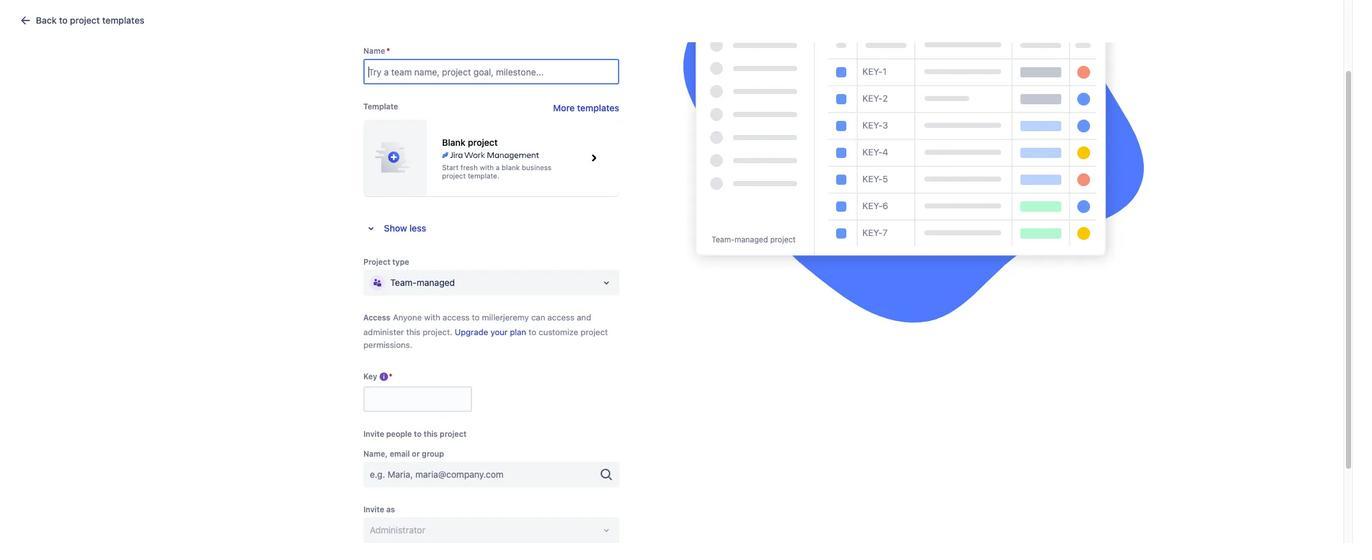 Task type: describe. For each thing, give the bounding box(es) containing it.
more templates button
[[553, 102, 619, 115]]

back to project templates button
[[10, 10, 152, 31]]

5
[[883, 173, 888, 184]]

or
[[412, 449, 420, 459]]

with inside start fresh with a blank business project template.
[[480, 163, 494, 171]]

team-managed
[[390, 277, 455, 288]]

blank project
[[442, 137, 498, 148]]

upgrade your plan
[[455, 327, 526, 337]]

as
[[386, 505, 395, 514]]

Project type text field
[[390, 277, 393, 289]]

access
[[363, 313, 390, 323]]

2
[[883, 93, 888, 104]]

managed inside key-7 team-managed project
[[735, 235, 768, 244]]

key inside button
[[354, 318, 370, 329]]

key- for key-2
[[863, 93, 883, 104]]

more
[[553, 103, 575, 113]]

show
[[384, 223, 407, 234]]

templates image
[[18, 13, 33, 28]]

change template image
[[584, 148, 604, 168]]

key-5
[[863, 173, 888, 184]]

a
[[496, 163, 500, 171]]

last created
[[386, 139, 440, 148]]

campaign management
[[388, 200, 438, 219]]

type
[[511, 318, 531, 329]]

customize
[[539, 327, 578, 337]]

2 access from the left
[[548, 312, 575, 323]]

key-1
[[863, 66, 887, 77]]

key- for key-1
[[863, 66, 883, 77]]

campaign
[[394, 200, 432, 209]]

key button
[[349, 317, 385, 331]]

Name, email or group text field
[[506, 468, 590, 481]]

key-2
[[863, 93, 888, 104]]

view
[[811, 212, 829, 222]]

and
[[577, 312, 591, 323]]

project inside button
[[70, 15, 100, 26]]

invite as
[[363, 505, 395, 514]]

key- for key-6
[[863, 200, 883, 211]]

1 horizontal spatial templates
[[577, 103, 619, 113]]

your
[[491, 327, 508, 337]]

sml
[[354, 345, 373, 355]]

7
[[883, 227, 888, 238]]

email
[[390, 449, 410, 459]]

millerjeremy
[[482, 312, 529, 323]]

1 vertical spatial *
[[389, 372, 392, 382]]

to inside "to customize project permissions."
[[529, 327, 536, 337]]

all
[[831, 212, 840, 222]]

template.
[[468, 171, 499, 180]]

1 vertical spatial key
[[363, 372, 377, 382]]

created
[[407, 139, 440, 148]]

management
[[388, 210, 438, 219]]

people
[[386, 429, 412, 439]]

1 horizontal spatial this
[[424, 429, 438, 439]]

0 horizontal spatial team-
[[390, 277, 417, 288]]

key- for key-3
[[863, 120, 883, 131]]

business
[[522, 163, 552, 171]]

anyone
[[393, 312, 422, 323]]

key-3
[[863, 120, 888, 131]]

Search field
[[1110, 7, 1238, 28]]

fresh
[[461, 163, 478, 171]]

6
[[883, 200, 888, 211]]

can
[[531, 312, 545, 323]]

name,
[[363, 449, 388, 459]]

to customize project permissions.
[[363, 327, 608, 350]]

primary element
[[8, 0, 1110, 36]]

project inside "to customize project permissions."
[[581, 327, 608, 337]]

type
[[392, 257, 409, 267]]

key-4
[[863, 147, 888, 157]]

name
[[363, 46, 385, 56]]

view all templates
[[811, 212, 880, 222]]

key- for key-4
[[863, 147, 883, 157]]



Task type: locate. For each thing, give the bounding box(es) containing it.
banner
[[0, 0, 1353, 36]]

templates
[[102, 15, 144, 26], [577, 103, 619, 113], [842, 212, 880, 222]]

permissions.
[[363, 340, 413, 350]]

4
[[883, 147, 888, 157]]

project
[[70, 15, 100, 26], [468, 137, 498, 148], [442, 171, 466, 180], [770, 235, 796, 244], [581, 327, 608, 337], [440, 429, 467, 439]]

this inside anyone with access to millerjeremy can access and administer this project.
[[406, 327, 420, 337]]

1 horizontal spatial access
[[548, 312, 575, 323]]

0 horizontal spatial access
[[443, 312, 470, 323]]

0 horizontal spatial this
[[406, 327, 420, 337]]

key- down key-5
[[863, 200, 883, 211]]

jira software image
[[33, 10, 119, 25], [33, 10, 119, 25]]

key-7 team-managed project
[[712, 227, 888, 244]]

managed
[[735, 235, 768, 244], [417, 277, 455, 288]]

view all templates button
[[794, 128, 897, 238]]

key-6
[[863, 200, 888, 211]]

1 access from the left
[[443, 312, 470, 323]]

access up "upgrade"
[[443, 312, 470, 323]]

maria,
[[388, 469, 413, 480]]

e.g. maria, maria@company.com
[[370, 469, 504, 480]]

Try a team name, project goal, milestone... field
[[365, 60, 618, 83]]

3 key- from the top
[[863, 120, 883, 131]]

upgrade
[[455, 327, 488, 337]]

jira work management image
[[442, 150, 539, 160], [442, 150, 539, 160], [377, 220, 449, 228], [377, 220, 449, 228]]

1 vertical spatial managed
[[417, 277, 455, 288]]

show less button
[[363, 217, 431, 240]]

0 vertical spatial this
[[406, 327, 420, 337]]

key-
[[863, 66, 883, 77], [863, 93, 883, 104], [863, 120, 883, 131], [863, 147, 883, 157], [863, 173, 883, 184], [863, 200, 883, 211], [863, 227, 883, 238]]

7 key- from the top
[[863, 227, 883, 238]]

this down anyone
[[406, 327, 420, 337]]

access up customize
[[548, 312, 575, 323]]

6 key- from the top
[[863, 200, 883, 211]]

1 horizontal spatial team-
[[712, 235, 735, 244]]

more templates
[[553, 103, 619, 113]]

None field
[[365, 388, 471, 411]]

team-
[[712, 235, 735, 244], [390, 277, 417, 288]]

project inside key-7 team-managed project
[[770, 235, 796, 244]]

0 vertical spatial templates
[[102, 15, 144, 26]]

team- inside key-7 team-managed project
[[712, 235, 735, 244]]

2 vertical spatial templates
[[842, 212, 880, 222]]

name, email or group
[[363, 449, 444, 459]]

with
[[480, 163, 494, 171], [424, 312, 440, 323]]

*
[[386, 46, 390, 56], [389, 372, 392, 382]]

key- down key-6
[[863, 227, 883, 238]]

1 invite from the top
[[363, 429, 384, 439]]

1 vertical spatial team-
[[390, 277, 417, 288]]

1 key- from the top
[[863, 66, 883, 77]]

templates inside 'button'
[[842, 212, 880, 222]]

learn more image
[[379, 372, 389, 382]]

key- down the key-1
[[863, 93, 883, 104]]

invite for invite people to this project
[[363, 429, 384, 439]]

0 horizontal spatial with
[[424, 312, 440, 323]]

e.g.
[[370, 469, 385, 480]]

to
[[59, 15, 68, 26], [472, 312, 480, 323], [529, 327, 536, 337], [414, 429, 422, 439]]

key- up key-6
[[863, 173, 883, 184]]

3
[[883, 120, 888, 131]]

project.
[[423, 327, 452, 337]]

start
[[442, 163, 459, 171]]

2 invite from the top
[[363, 505, 384, 514]]

last
[[386, 139, 405, 148]]

2 horizontal spatial templates
[[842, 212, 880, 222]]

invite people to this project
[[363, 429, 467, 439]]

name *
[[363, 46, 390, 56]]

template
[[363, 102, 398, 111]]

to inside back to project templates button
[[59, 15, 68, 26]]

key- down key-2
[[863, 120, 883, 131]]

key
[[354, 318, 370, 329], [363, 372, 377, 382]]

* down permissions.
[[389, 372, 392, 382]]

0 vertical spatial invite
[[363, 429, 384, 439]]

administer
[[363, 327, 404, 337]]

key- for key-5
[[863, 173, 883, 184]]

this
[[406, 327, 420, 337], [424, 429, 438, 439]]

blank
[[502, 163, 520, 171]]

back to project templates
[[36, 15, 144, 26]]

anyone with access to millerjeremy can access and administer this project.
[[363, 312, 591, 337]]

group
[[422, 449, 444, 459]]

plan
[[510, 327, 526, 337]]

key up sml
[[354, 318, 370, 329]]

invite
[[363, 429, 384, 439], [363, 505, 384, 514]]

to right people
[[414, 429, 422, 439]]

1 vertical spatial invite
[[363, 505, 384, 514]]

project inside start fresh with a blank business project template.
[[442, 171, 466, 180]]

with inside anyone with access to millerjeremy can access and administer this project.
[[424, 312, 440, 323]]

key- up key-5
[[863, 147, 883, 157]]

1 horizontal spatial with
[[480, 163, 494, 171]]

0 horizontal spatial managed
[[417, 277, 455, 288]]

this up group
[[424, 429, 438, 439]]

0 vertical spatial managed
[[735, 235, 768, 244]]

* right name
[[386, 46, 390, 56]]

0 vertical spatial with
[[480, 163, 494, 171]]

1 vertical spatial templates
[[577, 103, 619, 113]]

0 vertical spatial key
[[354, 318, 370, 329]]

show less
[[384, 223, 426, 234]]

1 horizontal spatial managed
[[735, 235, 768, 244]]

4 key- from the top
[[863, 147, 883, 157]]

key- up key-2
[[863, 66, 883, 77]]

key left 'learn more' icon
[[363, 372, 377, 382]]

to right plan
[[529, 327, 536, 337]]

maria@company.com
[[415, 469, 504, 480]]

to right back
[[59, 15, 68, 26]]

2 key- from the top
[[863, 93, 883, 104]]

invite up name,
[[363, 429, 384, 439]]

access
[[443, 312, 470, 323], [548, 312, 575, 323]]

with left a on the left of the page
[[480, 163, 494, 171]]

0 vertical spatial team-
[[712, 235, 735, 244]]

0 horizontal spatial templates
[[102, 15, 144, 26]]

invite left as
[[363, 505, 384, 514]]

0 vertical spatial *
[[386, 46, 390, 56]]

open image
[[599, 275, 614, 291]]

blank
[[442, 137, 466, 148]]

5 key- from the top
[[863, 173, 883, 184]]

to up "upgrade"
[[472, 312, 480, 323]]

1
[[883, 66, 887, 77]]

illustration showing preview of jira project interface after the project creation is done image
[[683, 0, 1144, 323]]

project type
[[363, 257, 409, 267]]

invite for invite as
[[363, 505, 384, 514]]

project
[[363, 257, 390, 267]]

start fresh with a blank business project template.
[[442, 163, 552, 180]]

1 vertical spatial with
[[424, 312, 440, 323]]

with up the project.
[[424, 312, 440, 323]]

1 vertical spatial this
[[424, 429, 438, 439]]

less
[[409, 223, 426, 234]]

back
[[36, 15, 57, 26]]

key- inside key-7 team-managed project
[[863, 227, 883, 238]]

upgrade your plan link
[[455, 327, 526, 337]]

to inside anyone with access to millerjeremy can access and administer this project.
[[472, 312, 480, 323]]



Task type: vqa. For each thing, say whether or not it's contained in the screenshot.
top Social
no



